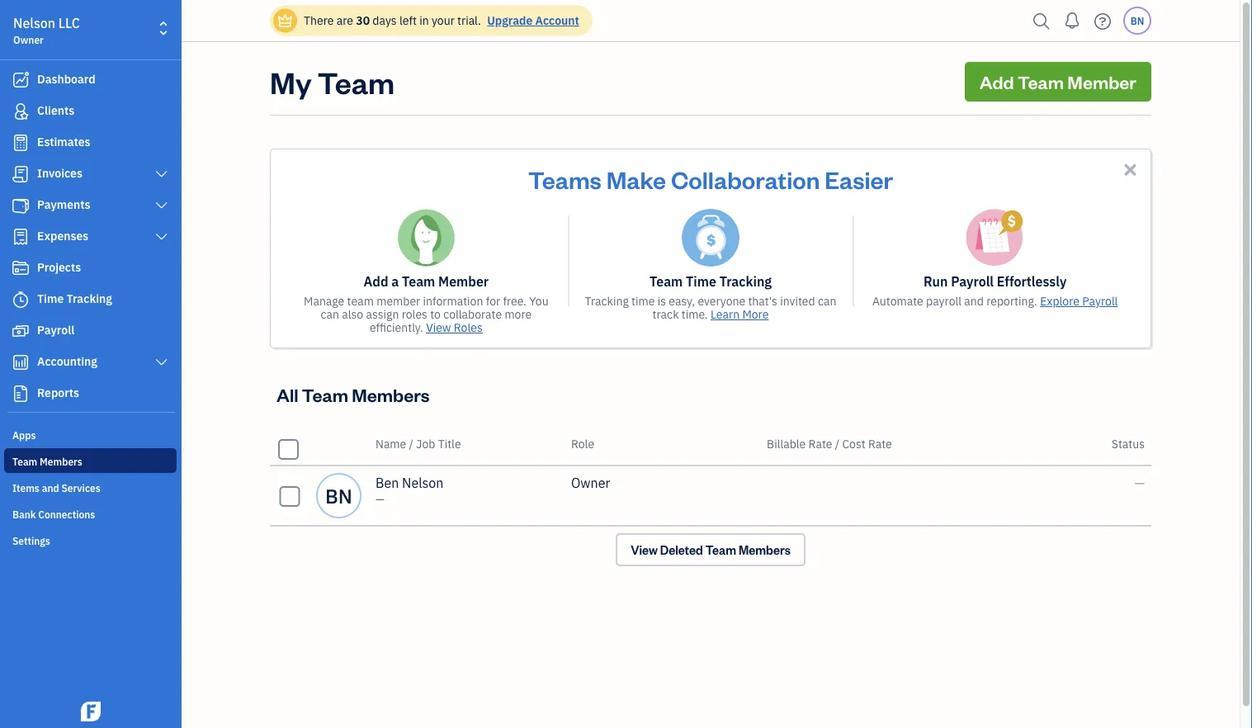 Task type: describe. For each thing, give the bounding box(es) containing it.
bank connections
[[12, 508, 95, 521]]

payroll link
[[4, 316, 177, 346]]

items
[[12, 481, 40, 494]]

my
[[270, 62, 312, 101]]

ben
[[376, 474, 399, 492]]

nelson llc owner
[[13, 14, 80, 46]]

estimates link
[[4, 128, 177, 158]]

2 rate from the left
[[868, 436, 892, 452]]

to
[[430, 307, 441, 322]]

teams make collaboration easier
[[528, 163, 893, 194]]

bn inside dropdown button
[[1131, 14, 1144, 27]]

services
[[61, 481, 100, 494]]

title
[[438, 436, 461, 452]]

reports
[[37, 385, 79, 400]]

can for team time tracking
[[818, 293, 837, 309]]

connections
[[38, 508, 95, 521]]

run payroll effortlessly automate payroll and reporting. explore payroll
[[872, 273, 1118, 309]]

run payroll effortlessly image
[[966, 209, 1024, 267]]

time tracking
[[37, 291, 112, 306]]

efficiently.
[[370, 320, 423, 335]]

dashboard
[[37, 71, 95, 87]]

role
[[571, 436, 594, 452]]

team members
[[12, 455, 82, 468]]

tracking inside time tracking link
[[66, 291, 112, 306]]

upgrade account link
[[484, 13, 579, 28]]

assign
[[366, 307, 399, 322]]

time.
[[682, 307, 708, 322]]

bn button
[[1124, 7, 1152, 35]]

bank
[[12, 508, 36, 521]]

expense image
[[11, 229, 31, 245]]

manage team member information for free. you can also assign roles to collaborate more efficiently.
[[304, 293, 549, 335]]

there are 30 days left in your trial. upgrade account
[[304, 13, 579, 28]]

team up is on the top
[[650, 273, 683, 290]]

team time tracking
[[650, 273, 772, 290]]

owner inside nelson llc owner
[[13, 33, 44, 46]]

crown image
[[277, 12, 294, 29]]

estimate image
[[11, 135, 31, 151]]

collaborate
[[443, 307, 502, 322]]

bank connections link
[[4, 501, 177, 526]]

collaboration
[[671, 163, 820, 194]]

invoice image
[[11, 166, 31, 182]]

explore
[[1040, 293, 1080, 309]]

view deleted team members link
[[616, 533, 806, 566]]

report image
[[11, 386, 31, 402]]

name
[[376, 436, 406, 452]]

nelson inside ben nelson —
[[402, 474, 444, 492]]

2 horizontal spatial tracking
[[720, 273, 772, 290]]

ben nelson —
[[376, 474, 444, 507]]

timer image
[[11, 291, 31, 308]]

chevron large down image for accounting
[[154, 356, 169, 369]]

main element
[[0, 0, 223, 728]]

all
[[277, 383, 298, 406]]

payroll
[[926, 293, 962, 309]]

projects
[[37, 260, 81, 275]]

invited
[[780, 293, 815, 309]]

status
[[1112, 436, 1145, 452]]

1 vertical spatial owner
[[571, 474, 610, 492]]

projects link
[[4, 253, 177, 283]]

is
[[658, 293, 666, 309]]

trial.
[[457, 13, 481, 28]]

team members link
[[4, 448, 177, 473]]

add team member
[[980, 70, 1137, 93]]

clients
[[37, 103, 74, 118]]

llc
[[58, 14, 80, 32]]

money image
[[11, 323, 31, 339]]

chevron large down image for invoices
[[154, 168, 169, 181]]

search image
[[1029, 9, 1055, 33]]

team inside "link"
[[706, 542, 736, 558]]

team right all
[[302, 383, 348, 406]]

team down "30"
[[318, 62, 395, 101]]

information
[[423, 293, 483, 309]]

project image
[[11, 260, 31, 277]]

2 / from the left
[[835, 436, 840, 452]]

make
[[606, 163, 666, 194]]

— inside ben nelson —
[[376, 492, 385, 507]]

view roles
[[426, 320, 483, 335]]

payments link
[[4, 191, 177, 220]]

1 vertical spatial bn
[[325, 483, 352, 509]]

view deleted team members
[[631, 542, 791, 558]]

payroll inside 'main' element
[[37, 322, 75, 338]]

accounting link
[[4, 348, 177, 377]]

and inside run payroll effortlessly automate payroll and reporting. explore payroll
[[964, 293, 984, 309]]

30
[[356, 13, 370, 28]]

billable
[[767, 436, 806, 452]]

freshbooks image
[[78, 702, 104, 721]]



Task type: locate. For each thing, give the bounding box(es) containing it.
more
[[505, 307, 532, 322]]

tracking up that's
[[720, 273, 772, 290]]

time right timer image
[[37, 291, 64, 306]]

add for add a team member
[[364, 273, 388, 290]]

tracking down projects link in the left of the page
[[66, 291, 112, 306]]

/ left job
[[409, 436, 414, 452]]

learn
[[711, 307, 740, 322]]

chevron large down image inside payments link
[[154, 199, 169, 212]]

0 vertical spatial add
[[980, 70, 1014, 93]]

notifications image
[[1059, 4, 1086, 37]]

also
[[342, 307, 363, 322]]

1 horizontal spatial members
[[352, 383, 430, 406]]

0 vertical spatial and
[[964, 293, 984, 309]]

days
[[373, 13, 397, 28]]

view
[[426, 320, 451, 335], [631, 542, 658, 558]]

client image
[[11, 103, 31, 120]]

1 horizontal spatial owner
[[571, 474, 610, 492]]

1 / from the left
[[409, 436, 414, 452]]

my team
[[270, 62, 395, 101]]

team time tracking image
[[682, 209, 740, 267]]

you
[[529, 293, 549, 309]]

owner up dashboard "image"
[[13, 33, 44, 46]]

member up information
[[438, 273, 489, 290]]

0 vertical spatial view
[[426, 320, 451, 335]]

0 vertical spatial bn
[[1131, 14, 1144, 27]]

1 horizontal spatial —
[[1135, 474, 1145, 492]]

learn more
[[711, 307, 769, 322]]

add team member button
[[965, 62, 1152, 102]]

1 vertical spatial nelson
[[402, 474, 444, 492]]

1 vertical spatial and
[[42, 481, 59, 494]]

dashboard link
[[4, 65, 177, 95]]

0 horizontal spatial and
[[42, 481, 59, 494]]

2 chevron large down image from the top
[[154, 230, 169, 244]]

0 vertical spatial owner
[[13, 33, 44, 46]]

name / job title
[[376, 436, 461, 452]]

1 vertical spatial view
[[631, 542, 658, 558]]

payments
[[37, 197, 90, 212]]

payroll
[[951, 273, 994, 290], [1082, 293, 1118, 309], [37, 322, 75, 338]]

bn left ben
[[325, 483, 352, 509]]

1 horizontal spatial payroll
[[951, 273, 994, 290]]

cost
[[842, 436, 866, 452]]

chevron large down image inside accounting link
[[154, 356, 169, 369]]

roles
[[402, 307, 428, 322]]

member
[[1068, 70, 1137, 93], [438, 273, 489, 290]]

team inside "button"
[[1018, 70, 1064, 93]]

1 rate from the left
[[809, 436, 832, 452]]

tracking time is easy, everyone that's invited can track time.
[[585, 293, 837, 322]]

view left deleted
[[631, 542, 658, 558]]

time up easy,
[[686, 273, 716, 290]]

1 horizontal spatial member
[[1068, 70, 1137, 93]]

2 horizontal spatial payroll
[[1082, 293, 1118, 309]]

time tracking link
[[4, 285, 177, 315]]

view for view deleted team members
[[631, 542, 658, 558]]

2 horizontal spatial members
[[739, 542, 791, 558]]

chevron large down image up payments link
[[154, 168, 169, 181]]

1 horizontal spatial can
[[818, 293, 837, 309]]

track
[[653, 307, 679, 322]]

0 vertical spatial member
[[1068, 70, 1137, 93]]

bn right go to help image
[[1131, 14, 1144, 27]]

1 vertical spatial members
[[40, 455, 82, 468]]

can inside manage team member information for free. you can also assign roles to collaborate more efficiently.
[[321, 307, 339, 322]]

chevron large down image
[[154, 199, 169, 212], [154, 356, 169, 369]]

that's
[[748, 293, 778, 309]]

payment image
[[11, 197, 31, 214]]

team
[[347, 293, 374, 309]]

/
[[409, 436, 414, 452], [835, 436, 840, 452]]

1 horizontal spatial tracking
[[585, 293, 629, 309]]

chevron large down image for payments
[[154, 199, 169, 212]]

add a team member
[[364, 273, 489, 290]]

owner down role
[[571, 474, 610, 492]]

apps link
[[4, 422, 177, 447]]

for
[[486, 293, 500, 309]]

roles
[[454, 320, 483, 335]]

0 vertical spatial chevron large down image
[[154, 168, 169, 181]]

settings
[[12, 534, 50, 547]]

team inside 'main' element
[[12, 455, 37, 468]]

0 vertical spatial time
[[686, 273, 716, 290]]

run
[[924, 273, 948, 290]]

everyone
[[698, 293, 746, 309]]

member
[[377, 293, 420, 309]]

clients link
[[4, 97, 177, 126]]

chart image
[[11, 354, 31, 371]]

can right invited
[[818, 293, 837, 309]]

add for add team member
[[980, 70, 1014, 93]]

— down status
[[1135, 474, 1145, 492]]

chevron large down image inside invoices link
[[154, 168, 169, 181]]

0 vertical spatial nelson
[[13, 14, 55, 32]]

0 horizontal spatial member
[[438, 273, 489, 290]]

tracking inside tracking time is easy, everyone that's invited can track time.
[[585, 293, 629, 309]]

estimates
[[37, 134, 90, 149]]

time inside 'main' element
[[37, 291, 64, 306]]

1 vertical spatial member
[[438, 273, 489, 290]]

in
[[420, 13, 429, 28]]

1 vertical spatial chevron large down image
[[154, 356, 169, 369]]

2 vertical spatial payroll
[[37, 322, 75, 338]]

are
[[337, 13, 353, 28]]

nelson right ben
[[402, 474, 444, 492]]

team right a
[[402, 273, 435, 290]]

chevron large down image inside expenses link
[[154, 230, 169, 244]]

expenses link
[[4, 222, 177, 252]]

team
[[318, 62, 395, 101], [1018, 70, 1064, 93], [402, 273, 435, 290], [650, 273, 683, 290], [302, 383, 348, 406], [12, 455, 37, 468], [706, 542, 736, 558]]

account
[[535, 13, 579, 28]]

manage
[[304, 293, 344, 309]]

expenses
[[37, 228, 89, 244]]

settings link
[[4, 528, 177, 552]]

can inside tracking time is easy, everyone that's invited can track time.
[[818, 293, 837, 309]]

rate right cost
[[868, 436, 892, 452]]

and inside 'main' element
[[42, 481, 59, 494]]

0 horizontal spatial /
[[409, 436, 414, 452]]

view for view roles
[[426, 320, 451, 335]]

job
[[416, 436, 435, 452]]

invoices link
[[4, 159, 177, 189]]

items and services link
[[4, 475, 177, 499]]

0 horizontal spatial bn
[[325, 483, 352, 509]]

time
[[632, 293, 655, 309]]

bn
[[1131, 14, 1144, 27], [325, 483, 352, 509]]

can for add a team member
[[321, 307, 339, 322]]

teams
[[528, 163, 602, 194]]

/ left cost
[[835, 436, 840, 452]]

0 horizontal spatial view
[[426, 320, 451, 335]]

member down go to help image
[[1068, 70, 1137, 93]]

1 horizontal spatial time
[[686, 273, 716, 290]]

1 horizontal spatial rate
[[868, 436, 892, 452]]

free.
[[503, 293, 527, 309]]

0 vertical spatial chevron large down image
[[154, 199, 169, 212]]

0 horizontal spatial members
[[40, 455, 82, 468]]

chevron large down image
[[154, 168, 169, 181], [154, 230, 169, 244]]

0 horizontal spatial nelson
[[13, 14, 55, 32]]

nelson left llc
[[13, 14, 55, 32]]

chevron large down image for expenses
[[154, 230, 169, 244]]

member inside "button"
[[1068, 70, 1137, 93]]

1 chevron large down image from the top
[[154, 199, 169, 212]]

members
[[352, 383, 430, 406], [40, 455, 82, 468], [739, 542, 791, 558]]

1 vertical spatial add
[[364, 273, 388, 290]]

1 horizontal spatial bn
[[1131, 14, 1144, 27]]

easy,
[[669, 293, 695, 309]]

close image
[[1121, 160, 1140, 179]]

tracking
[[720, 273, 772, 290], [66, 291, 112, 306], [585, 293, 629, 309]]

0 horizontal spatial payroll
[[37, 322, 75, 338]]

and right payroll
[[964, 293, 984, 309]]

members inside "link"
[[739, 542, 791, 558]]

can left also
[[321, 307, 339, 322]]

payroll up accounting in the left of the page
[[37, 322, 75, 338]]

1 horizontal spatial view
[[631, 542, 658, 558]]

team right deleted
[[706, 542, 736, 558]]

apps
[[12, 428, 36, 442]]

0 horizontal spatial tracking
[[66, 291, 112, 306]]

payroll up payroll
[[951, 273, 994, 290]]

0 horizontal spatial rate
[[809, 436, 832, 452]]

1 vertical spatial chevron large down image
[[154, 230, 169, 244]]

go to help image
[[1090, 9, 1116, 33]]

1 horizontal spatial /
[[835, 436, 840, 452]]

2 vertical spatial members
[[739, 542, 791, 558]]

0 vertical spatial members
[[352, 383, 430, 406]]

billable rate / cost rate
[[767, 436, 892, 452]]

can
[[818, 293, 837, 309], [321, 307, 339, 322]]

add a team member image
[[397, 209, 455, 267]]

1 chevron large down image from the top
[[154, 168, 169, 181]]

there
[[304, 13, 334, 28]]

2 chevron large down image from the top
[[154, 356, 169, 369]]

and
[[964, 293, 984, 309], [42, 481, 59, 494]]

accounting
[[37, 354, 97, 369]]

1 horizontal spatial add
[[980, 70, 1014, 93]]

1 vertical spatial time
[[37, 291, 64, 306]]

easier
[[825, 163, 893, 194]]

team down search image
[[1018, 70, 1064, 93]]

0 horizontal spatial time
[[37, 291, 64, 306]]

your
[[432, 13, 455, 28]]

items and services
[[12, 481, 100, 494]]

rate left cost
[[809, 436, 832, 452]]

add inside "button"
[[980, 70, 1014, 93]]

a
[[392, 273, 399, 290]]

upgrade
[[487, 13, 533, 28]]

nelson inside nelson llc owner
[[13, 14, 55, 32]]

chevron large down image up projects link in the left of the page
[[154, 230, 169, 244]]

0 vertical spatial payroll
[[951, 273, 994, 290]]

and right items
[[42, 481, 59, 494]]

chevron large down image down payroll link
[[154, 356, 169, 369]]

payroll right explore
[[1082, 293, 1118, 309]]

1 horizontal spatial nelson
[[402, 474, 444, 492]]

chevron large down image up expenses link
[[154, 199, 169, 212]]

0 horizontal spatial can
[[321, 307, 339, 322]]

members inside 'main' element
[[40, 455, 82, 468]]

— down name
[[376, 492, 385, 507]]

1 vertical spatial payroll
[[1082, 293, 1118, 309]]

team down "apps"
[[12, 455, 37, 468]]

0 horizontal spatial —
[[376, 492, 385, 507]]

reporting.
[[987, 293, 1038, 309]]

0 horizontal spatial owner
[[13, 33, 44, 46]]

owner
[[13, 33, 44, 46], [571, 474, 610, 492]]

1 horizontal spatial and
[[964, 293, 984, 309]]

all team members
[[277, 383, 430, 406]]

view inside "link"
[[631, 542, 658, 558]]

0 horizontal spatial add
[[364, 273, 388, 290]]

invoices
[[37, 166, 82, 181]]

tracking left time in the top of the page
[[585, 293, 629, 309]]

view left roles on the top of page
[[426, 320, 451, 335]]

left
[[399, 13, 417, 28]]

automate
[[872, 293, 924, 309]]

dashboard image
[[11, 72, 31, 88]]

rate
[[809, 436, 832, 452], [868, 436, 892, 452]]



Task type: vqa. For each thing, say whether or not it's contained in the screenshot.
resume
no



